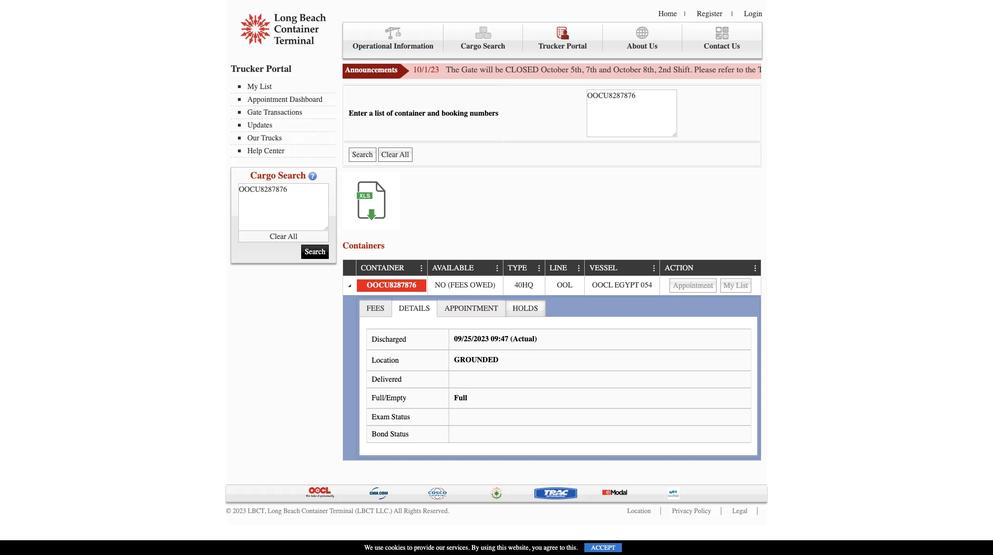 Task type: describe. For each thing, give the bounding box(es) containing it.
5th,
[[571, 64, 584, 75]]

Enter container numbers and/ or booking numbers.  text field
[[239, 183, 329, 231]]

policy
[[695, 507, 712, 515]]

provide
[[414, 544, 435, 552]]

row containing container
[[343, 260, 761, 276]]

appointment dashboard link
[[238, 95, 336, 104]]

1 horizontal spatial cargo search
[[461, 42, 506, 50]]

2nd
[[659, 64, 672, 75]]

menu bar containing operational information
[[343, 22, 763, 59]]

further
[[869, 64, 892, 75]]

discharged
[[372, 335, 407, 344]]

holds tab
[[506, 300, 546, 316]]

page
[[839, 64, 855, 75]]

please
[[695, 64, 717, 75]]

home
[[659, 10, 678, 18]]

details tab
[[392, 300, 438, 317]]

privacy policy
[[673, 507, 712, 515]]

status for exam status
[[392, 413, 410, 421]]

appointment
[[445, 304, 499, 313]]

full
[[454, 394, 468, 402]]

bond status
[[372, 430, 409, 439]]

tab list containing fees
[[357, 298, 760, 458]]

0 horizontal spatial search
[[278, 170, 306, 181]]

clear all
[[270, 232, 298, 241]]

login
[[745, 10, 763, 18]]

(fees
[[448, 281, 468, 290]]

appointment tab
[[437, 300, 506, 316]]

tree grid containing container
[[343, 260, 761, 460]]

10/1/23 the gate will be closed october 5th, 7th and october 8th, 2nd shift. please refer to the truck gate hours web page for further gate details for the week.
[[413, 64, 980, 75]]

agree
[[544, 544, 558, 552]]

Enter container numbers and/ or booking numbers. Press ESC to reset input box text field
[[587, 90, 678, 137]]

available
[[432, 264, 474, 273]]

lbct,
[[248, 507, 266, 515]]

40hq
[[515, 281, 534, 290]]

grounded
[[454, 356, 499, 364]]

2 | from the left
[[732, 10, 733, 18]]

edit column settings image for line
[[576, 265, 583, 272]]

full/empty
[[372, 394, 407, 403]]

container link
[[361, 260, 409, 276]]

truck
[[758, 64, 779, 75]]

1 horizontal spatial cargo
[[461, 42, 481, 50]]

updates link
[[238, 121, 336, 130]]

type column header
[[503, 260, 545, 276]]

this
[[497, 544, 507, 552]]

operational information
[[353, 42, 434, 50]]

enter a list of container and booking numbers
[[349, 109, 499, 118]]

no (fees owed) cell
[[427, 276, 503, 295]]

search inside 'cargo search' link
[[483, 42, 506, 50]]

no
[[435, 281, 446, 290]]

0 vertical spatial portal
[[567, 42, 587, 50]]

we
[[365, 544, 373, 552]]

fees tab
[[359, 300, 392, 316]]

oocu8287876 cell
[[356, 276, 427, 295]]

type
[[508, 264, 527, 273]]

1 | from the left
[[685, 10, 686, 18]]

© 2023 lbct, long beach container terminal (lbct llc.) all rights reserved.
[[226, 507, 450, 515]]

bond
[[372, 430, 389, 439]]

all inside button
[[288, 232, 298, 241]]

vessel link
[[590, 260, 622, 276]]

clear
[[270, 232, 286, 241]]

our trucks link
[[238, 134, 336, 142]]

2023
[[233, 507, 246, 515]]

0 horizontal spatial cargo search
[[250, 170, 306, 181]]

09/25/2023
[[454, 335, 489, 343]]

edit column settings image for type
[[536, 265, 543, 272]]

contact
[[704, 42, 730, 50]]

status for bond status
[[390, 430, 409, 439]]

7th
[[586, 64, 597, 75]]

vessel column header
[[585, 260, 660, 276]]

us for contact us
[[732, 42, 741, 50]]

week.
[[960, 64, 980, 75]]

0 horizontal spatial portal
[[266, 63, 292, 74]]

container
[[395, 109, 426, 118]]

operational
[[353, 42, 392, 50]]

register link
[[697, 10, 723, 18]]

be
[[496, 64, 504, 75]]

fees
[[367, 304, 385, 313]]

09:47
[[491, 335, 509, 343]]

line column header
[[545, 260, 585, 276]]

1 horizontal spatial gate
[[462, 64, 478, 75]]

0 horizontal spatial cargo
[[250, 170, 276, 181]]

beach
[[284, 507, 300, 515]]

(actual)
[[511, 335, 537, 343]]

owed)
[[470, 281, 496, 290]]

a
[[369, 109, 373, 118]]

0 horizontal spatial trucker
[[231, 63, 264, 74]]

row containing oocu8287876
[[343, 276, 761, 295]]

oocl
[[593, 281, 613, 290]]

edit column settings image for container
[[418, 265, 426, 272]]

contact us link
[[683, 25, 762, 52]]

type link
[[508, 260, 532, 276]]

no (fees owed)
[[435, 281, 496, 290]]

edit column settings image for vessel
[[651, 265, 659, 272]]

center
[[264, 147, 285, 155]]

this.
[[567, 544, 578, 552]]

exam
[[372, 413, 390, 421]]

2 horizontal spatial to
[[737, 64, 744, 75]]

our
[[248, 134, 259, 142]]

us for about us
[[650, 42, 658, 50]]

my list link
[[238, 82, 336, 91]]

about
[[627, 42, 648, 50]]

gate inside my list appointment dashboard gate transactions updates our trucks help center
[[248, 108, 262, 117]]

(lbct
[[355, 507, 375, 515]]

1 the from the left
[[746, 64, 756, 75]]

website,
[[509, 544, 531, 552]]



Task type: locate. For each thing, give the bounding box(es) containing it.
container
[[361, 264, 405, 273]]

trucker up my at the top left of the page
[[231, 63, 264, 74]]

search up be
[[483, 42, 506, 50]]

0 vertical spatial location
[[372, 356, 399, 365]]

0 horizontal spatial |
[[685, 10, 686, 18]]

gate transactions link
[[238, 108, 336, 117]]

row group containing oocu8287876
[[343, 276, 761, 460]]

gate right the
[[462, 64, 478, 75]]

container
[[302, 507, 328, 515]]

09/25/2023 09:47 (actual)
[[454, 335, 537, 343]]

status
[[392, 413, 410, 421], [390, 430, 409, 439]]

4 edit column settings image from the left
[[752, 265, 760, 272]]

for right details
[[935, 64, 945, 75]]

cargo search
[[461, 42, 506, 50], [250, 170, 306, 181]]

available link
[[432, 260, 479, 276]]

| left login
[[732, 10, 733, 18]]

40hq cell
[[503, 276, 545, 295]]

0 vertical spatial trucker
[[539, 42, 565, 50]]

row
[[343, 260, 761, 276], [343, 276, 761, 295]]

1 horizontal spatial portal
[[567, 42, 587, 50]]

1 horizontal spatial to
[[560, 544, 565, 552]]

10/1/23
[[413, 64, 440, 75]]

information
[[394, 42, 434, 50]]

0 vertical spatial and
[[599, 64, 612, 75]]

1 vertical spatial status
[[390, 430, 409, 439]]

about us
[[627, 42, 658, 50]]

october left 5th,
[[541, 64, 569, 75]]

1 horizontal spatial edit column settings image
[[536, 265, 543, 272]]

1 october from the left
[[541, 64, 569, 75]]

trucker
[[539, 42, 565, 50], [231, 63, 264, 74]]

portal up 5th,
[[567, 42, 587, 50]]

edit column settings image
[[494, 265, 502, 272], [576, 265, 583, 272], [651, 265, 659, 272], [752, 265, 760, 272]]

the left week.
[[948, 64, 958, 75]]

1 vertical spatial portal
[[266, 63, 292, 74]]

clear all button
[[239, 231, 329, 242]]

0 horizontal spatial to
[[408, 544, 413, 552]]

1 horizontal spatial |
[[732, 10, 733, 18]]

location up delivered
[[372, 356, 399, 365]]

portal up my list link in the top of the page
[[266, 63, 292, 74]]

edit column settings image for available
[[494, 265, 502, 272]]

my
[[248, 82, 258, 91]]

row group
[[343, 276, 761, 460]]

2 for from the left
[[935, 64, 945, 75]]

1 horizontal spatial the
[[948, 64, 958, 75]]

we use cookies to provide our services. by using this website, you agree to this.
[[365, 544, 578, 552]]

details
[[911, 64, 933, 75]]

cargo search up will
[[461, 42, 506, 50]]

ool
[[557, 281, 573, 290]]

0 horizontal spatial menu bar
[[231, 81, 340, 158]]

1 horizontal spatial all
[[394, 507, 402, 515]]

1 horizontal spatial search
[[483, 42, 506, 50]]

numbers
[[470, 109, 499, 118]]

edit column settings image inside available column header
[[494, 265, 502, 272]]

1 vertical spatial location
[[628, 507, 651, 515]]

container column header
[[356, 260, 427, 276]]

use
[[375, 544, 384, 552]]

2 us from the left
[[732, 42, 741, 50]]

edit column settings image
[[418, 265, 426, 272], [536, 265, 543, 272]]

trucker inside trucker portal link
[[539, 42, 565, 50]]

1 edit column settings image from the left
[[418, 265, 426, 272]]

3 edit column settings image from the left
[[651, 265, 659, 272]]

menu bar
[[343, 22, 763, 59], [231, 81, 340, 158]]

1 horizontal spatial location
[[628, 507, 651, 515]]

exam status
[[372, 413, 410, 421]]

to left this. at the right bottom
[[560, 544, 565, 552]]

edit column settings image inside line column header
[[576, 265, 583, 272]]

0 vertical spatial cargo
[[461, 42, 481, 50]]

my list appointment dashboard gate transactions updates our trucks help center
[[248, 82, 323, 155]]

row down line
[[343, 276, 761, 295]]

llc.)
[[376, 507, 393, 515]]

1 vertical spatial cargo search
[[250, 170, 306, 181]]

will
[[480, 64, 493, 75]]

accept button
[[585, 543, 623, 552]]

1 vertical spatial trucker portal
[[231, 63, 292, 74]]

trucks
[[261, 134, 282, 142]]

054
[[641, 281, 653, 290]]

vessel
[[590, 264, 618, 273]]

contact us
[[704, 42, 741, 50]]

dashboard
[[290, 95, 323, 104]]

1 us from the left
[[650, 42, 658, 50]]

0 vertical spatial search
[[483, 42, 506, 50]]

gate
[[894, 64, 909, 75]]

you
[[532, 544, 542, 552]]

to right refer
[[737, 64, 744, 75]]

2 edit column settings image from the left
[[576, 265, 583, 272]]

us right contact
[[732, 42, 741, 50]]

our
[[436, 544, 445, 552]]

row up ool
[[343, 260, 761, 276]]

using
[[481, 544, 496, 552]]

location left privacy
[[628, 507, 651, 515]]

gate right truck on the right
[[781, 64, 797, 75]]

edit column settings image inside 'action' "column header"
[[752, 265, 760, 272]]

edit column settings image inside container column header
[[418, 265, 426, 272]]

location link
[[628, 507, 651, 515]]

1 edit column settings image from the left
[[494, 265, 502, 272]]

1 for from the left
[[857, 64, 867, 75]]

oocl egypt 054 cell
[[585, 276, 660, 295]]

0 horizontal spatial gate
[[248, 108, 262, 117]]

2 row from the top
[[343, 276, 761, 295]]

transactions
[[264, 108, 302, 117]]

cell
[[660, 276, 761, 295]]

trucker portal
[[539, 42, 587, 50], [231, 63, 292, 74]]

cargo up will
[[461, 42, 481, 50]]

search down help center "link"
[[278, 170, 306, 181]]

0 horizontal spatial and
[[428, 109, 440, 118]]

action link
[[665, 260, 698, 276]]

2 october from the left
[[614, 64, 641, 75]]

None submit
[[349, 148, 376, 162], [302, 245, 329, 259], [349, 148, 376, 162], [302, 245, 329, 259]]

egypt
[[615, 281, 639, 290]]

all right llc.)
[[394, 507, 402, 515]]

hours
[[799, 64, 820, 75]]

closed
[[506, 64, 539, 75]]

privacy
[[673, 507, 693, 515]]

0 vertical spatial trucker portal
[[539, 42, 587, 50]]

help
[[248, 147, 262, 155]]

terminal
[[330, 507, 354, 515]]

trucker up the closed
[[539, 42, 565, 50]]

and left 'booking'
[[428, 109, 440, 118]]

october left the 8th, on the right
[[614, 64, 641, 75]]

appointment
[[248, 95, 288, 104]]

and right 7th
[[599, 64, 612, 75]]

for right page
[[857, 64, 867, 75]]

None button
[[378, 148, 413, 162], [670, 278, 717, 293], [721, 278, 752, 293], [378, 148, 413, 162], [670, 278, 717, 293], [721, 278, 752, 293]]

trucker portal up list
[[231, 63, 292, 74]]

of
[[387, 109, 393, 118]]

2 edit column settings image from the left
[[536, 265, 543, 272]]

available column header
[[427, 260, 503, 276]]

rights
[[404, 507, 422, 515]]

us right about
[[650, 42, 658, 50]]

1 horizontal spatial trucker portal
[[539, 42, 587, 50]]

gate up the updates
[[248, 108, 262, 117]]

search
[[483, 42, 506, 50], [278, 170, 306, 181]]

cookies
[[385, 544, 406, 552]]

| right "home" link
[[685, 10, 686, 18]]

0 horizontal spatial for
[[857, 64, 867, 75]]

0 horizontal spatial location
[[372, 356, 399, 365]]

legal
[[733, 507, 748, 515]]

edit column settings image inside type column header
[[536, 265, 543, 272]]

holds
[[513, 304, 538, 313]]

tab list
[[357, 298, 760, 458]]

edit column settings image left line
[[536, 265, 543, 272]]

edit column settings image for action
[[752, 265, 760, 272]]

announcements
[[345, 66, 398, 74]]

oocu8287876
[[367, 281, 417, 290]]

0 horizontal spatial trucker portal
[[231, 63, 292, 74]]

1 vertical spatial cargo
[[250, 170, 276, 181]]

1 horizontal spatial for
[[935, 64, 945, 75]]

0 vertical spatial status
[[392, 413, 410, 421]]

all right clear
[[288, 232, 298, 241]]

1 row from the top
[[343, 260, 761, 276]]

trucker portal up 5th,
[[539, 42, 587, 50]]

2 horizontal spatial gate
[[781, 64, 797, 75]]

tree grid
[[343, 260, 761, 460]]

action
[[665, 264, 694, 273]]

gate
[[462, 64, 478, 75], [781, 64, 797, 75], [248, 108, 262, 117]]

the
[[446, 64, 460, 75]]

oocl egypt 054
[[593, 281, 653, 290]]

1 horizontal spatial trucker
[[539, 42, 565, 50]]

reserved.
[[423, 507, 450, 515]]

line
[[550, 264, 567, 273]]

1 vertical spatial menu bar
[[231, 81, 340, 158]]

1 vertical spatial search
[[278, 170, 306, 181]]

1 horizontal spatial and
[[599, 64, 612, 75]]

login link
[[745, 10, 763, 18]]

details
[[399, 304, 430, 313]]

about us link
[[603, 25, 683, 52]]

delivered
[[372, 375, 402, 384]]

0 horizontal spatial edit column settings image
[[418, 265, 426, 272]]

0 vertical spatial menu bar
[[343, 22, 763, 59]]

updates
[[248, 121, 273, 130]]

edit column settings image inside vessel column header
[[651, 265, 659, 272]]

cargo down help
[[250, 170, 276, 181]]

home link
[[659, 10, 678, 18]]

0 horizontal spatial all
[[288, 232, 298, 241]]

1 horizontal spatial us
[[732, 42, 741, 50]]

status down exam status
[[390, 430, 409, 439]]

refer
[[719, 64, 735, 75]]

1 horizontal spatial menu bar
[[343, 22, 763, 59]]

2 the from the left
[[948, 64, 958, 75]]

©
[[226, 507, 231, 515]]

0 vertical spatial all
[[288, 232, 298, 241]]

menu bar containing my list
[[231, 81, 340, 158]]

status up bond status
[[392, 413, 410, 421]]

edit column settings image left available
[[418, 265, 426, 272]]

1 vertical spatial and
[[428, 109, 440, 118]]

ool cell
[[545, 276, 585, 295]]

cargo search down 'center'
[[250, 170, 306, 181]]

0 vertical spatial cargo search
[[461, 42, 506, 50]]

0 horizontal spatial us
[[650, 42, 658, 50]]

1 horizontal spatial october
[[614, 64, 641, 75]]

0 horizontal spatial the
[[746, 64, 756, 75]]

privacy policy link
[[673, 507, 712, 515]]

operational information link
[[343, 25, 444, 52]]

accept
[[592, 544, 616, 551]]

0 horizontal spatial october
[[541, 64, 569, 75]]

long
[[268, 507, 282, 515]]

cargo search link
[[444, 25, 523, 52]]

location inside tab list
[[372, 356, 399, 365]]

action column header
[[660, 260, 761, 276]]

all
[[288, 232, 298, 241], [394, 507, 402, 515]]

to left provide
[[408, 544, 413, 552]]

the left truck on the right
[[746, 64, 756, 75]]

1 vertical spatial all
[[394, 507, 402, 515]]

help center link
[[238, 147, 336, 155]]

1 vertical spatial trucker
[[231, 63, 264, 74]]

line link
[[550, 260, 572, 276]]



Task type: vqa. For each thing, say whether or not it's contained in the screenshot.
Us related to About Us
yes



